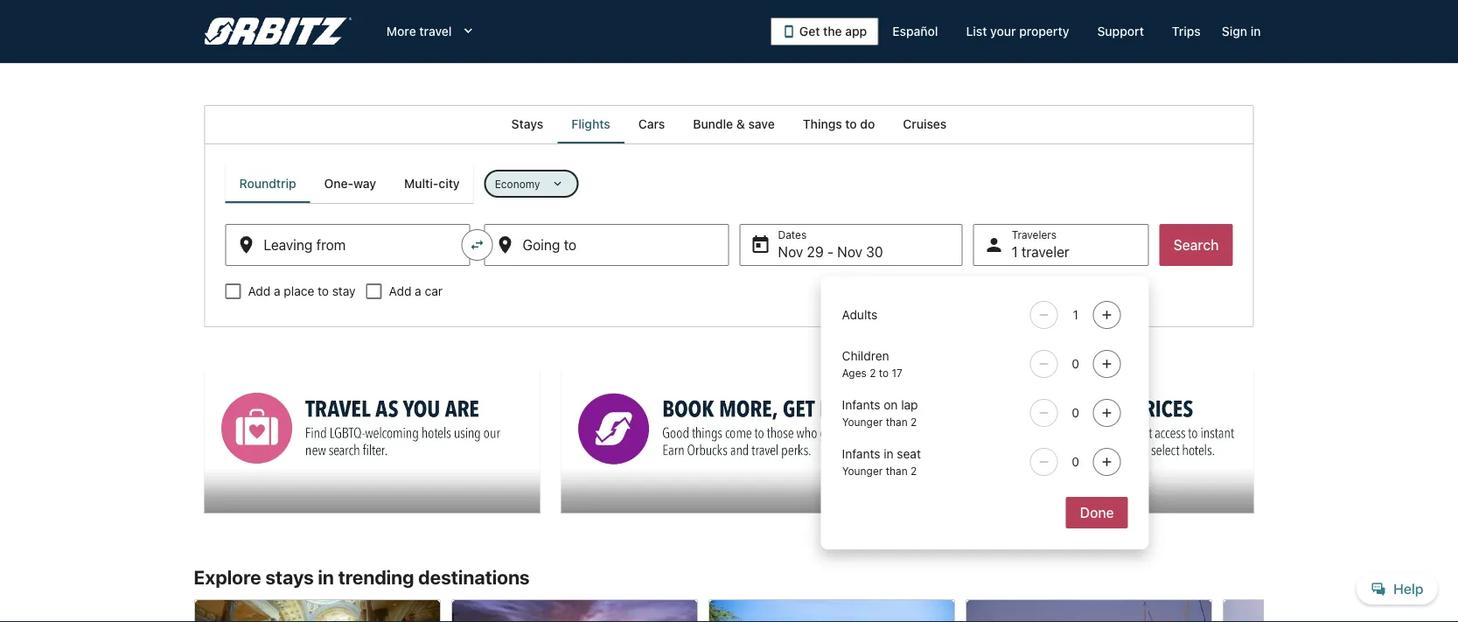 Task type: vqa. For each thing, say whether or not it's contained in the screenshot.
the One-way
yes



Task type: locate. For each thing, give the bounding box(es) containing it.
more travel
[[387, 24, 452, 39]]

the
[[824, 24, 842, 39]]

download the app button image
[[782, 25, 796, 39]]

0 vertical spatial tab list
[[204, 105, 1255, 144]]

1 vertical spatial than
[[886, 465, 908, 477]]

in inside dropdown button
[[1251, 24, 1262, 39]]

trips link
[[1159, 16, 1215, 47]]

younger for infants in seat
[[842, 465, 883, 477]]

1 vertical spatial younger
[[842, 465, 883, 477]]

2 down lap
[[911, 416, 917, 428]]

bundle
[[693, 117, 734, 131]]

stays
[[265, 566, 314, 589]]

2 nov from the left
[[838, 244, 863, 260]]

0 vertical spatial to
[[846, 117, 857, 131]]

0 vertical spatial younger
[[842, 416, 883, 428]]

2 horizontal spatial to
[[879, 367, 889, 379]]

español
[[893, 24, 939, 39]]

to left do
[[846, 117, 857, 131]]

tab list
[[204, 105, 1255, 144], [225, 165, 474, 203]]

0 vertical spatial 2
[[870, 367, 876, 379]]

younger inside infants in seat younger than 2
[[842, 465, 883, 477]]

nov
[[778, 244, 804, 260], [838, 244, 863, 260]]

2 infants from the top
[[842, 447, 881, 461]]

infants on lap younger than 2
[[842, 398, 919, 428]]

increase the number of children image
[[1097, 357, 1118, 371]]

0 horizontal spatial a
[[274, 284, 281, 298]]

infants inside infants on lap younger than 2
[[842, 398, 881, 412]]

1 add from the left
[[248, 284, 271, 298]]

support link
[[1084, 16, 1159, 47]]

2 add from the left
[[389, 284, 412, 298]]

2 down children
[[870, 367, 876, 379]]

flights link
[[558, 105, 625, 144]]

add left place
[[248, 284, 271, 298]]

a left place
[[274, 284, 281, 298]]

1 vertical spatial infants
[[842, 447, 881, 461]]

app
[[846, 24, 868, 39]]

1 horizontal spatial in
[[884, 447, 894, 461]]

trending
[[338, 566, 414, 589]]

2
[[870, 367, 876, 379], [911, 416, 917, 428], [911, 465, 917, 477]]

multi-
[[404, 176, 439, 191]]

nov right -
[[838, 244, 863, 260]]

than for in
[[886, 465, 908, 477]]

a for car
[[415, 284, 422, 298]]

car
[[425, 284, 443, 298]]

younger
[[842, 416, 883, 428], [842, 465, 883, 477]]

1 vertical spatial to
[[318, 284, 329, 298]]

1 vertical spatial tab list
[[225, 165, 474, 203]]

2 inside infants in seat younger than 2
[[911, 465, 917, 477]]

to left the 17
[[879, 367, 889, 379]]

stays link
[[498, 105, 558, 144]]

0 vertical spatial than
[[886, 416, 908, 428]]

-
[[828, 244, 834, 260]]

1 traveler button
[[974, 224, 1150, 266]]

trips
[[1173, 24, 1201, 39]]

multi-city link
[[390, 165, 474, 203]]

done
[[1080, 505, 1115, 521]]

2 younger from the top
[[842, 465, 883, 477]]

more travel button
[[373, 16, 490, 47]]

in right sign
[[1251, 24, 1262, 39]]

decrease the number of adults image
[[1034, 308, 1055, 322]]

than
[[886, 416, 908, 428], [886, 465, 908, 477]]

roundtrip link
[[225, 165, 310, 203]]

2 vertical spatial to
[[879, 367, 889, 379]]

flights
[[572, 117, 611, 131]]

infants left on at the bottom right of the page
[[842, 398, 881, 412]]

1 horizontal spatial a
[[415, 284, 422, 298]]

economy
[[495, 178, 540, 190]]

younger inside infants on lap younger than 2
[[842, 416, 883, 428]]

2 a from the left
[[415, 284, 422, 298]]

in right stays
[[318, 566, 334, 589]]

younger up infants in seat younger than 2
[[842, 416, 883, 428]]

1 traveler
[[1012, 244, 1070, 260]]

a left car
[[415, 284, 422, 298]]

opens in a new window image
[[203, 370, 219, 385], [561, 370, 576, 385]]

0 vertical spatial infants
[[842, 398, 881, 412]]

add for add a place to stay
[[248, 284, 271, 298]]

cars link
[[625, 105, 679, 144]]

add left car
[[389, 284, 412, 298]]

cars
[[639, 117, 665, 131]]

adults
[[842, 308, 878, 322]]

1 horizontal spatial add
[[389, 284, 412, 298]]

add a car
[[389, 284, 443, 298]]

in inside infants in seat younger than 2
[[884, 447, 894, 461]]

2 than from the top
[[886, 465, 908, 477]]

0 horizontal spatial in
[[318, 566, 334, 589]]

city
[[439, 176, 460, 191]]

than inside infants in seat younger than 2
[[886, 465, 908, 477]]

1 a from the left
[[274, 284, 281, 298]]

1 horizontal spatial opens in a new window image
[[561, 370, 576, 385]]

0 horizontal spatial to
[[318, 284, 329, 298]]

way
[[354, 176, 376, 191]]

1 horizontal spatial nov
[[838, 244, 863, 260]]

list your property link
[[953, 16, 1084, 47]]

to for children ages 2 to 17
[[879, 367, 889, 379]]

1 horizontal spatial to
[[846, 117, 857, 131]]

get the app
[[800, 24, 868, 39]]

infants inside infants in seat younger than 2
[[842, 447, 881, 461]]

nov 29 - nov 30 button
[[740, 224, 963, 266]]

sign in
[[1222, 24, 1262, 39]]

bundle & save link
[[679, 105, 789, 144]]

one-
[[324, 176, 354, 191]]

tab list containing roundtrip
[[225, 165, 474, 203]]

than down seat
[[886, 465, 908, 477]]

travel
[[420, 24, 452, 39]]

1 vertical spatial 2
[[911, 416, 917, 428]]

to left stay
[[318, 284, 329, 298]]

infants in seat younger than 2
[[842, 447, 922, 477]]

in
[[1251, 24, 1262, 39], [884, 447, 894, 461], [318, 566, 334, 589]]

younger down infants on lap younger than 2
[[842, 465, 883, 477]]

than for on
[[886, 416, 908, 428]]

2 horizontal spatial in
[[1251, 24, 1262, 39]]

30
[[867, 244, 884, 260]]

nov left '29' on the right top of the page
[[778, 244, 804, 260]]

add
[[248, 284, 271, 298], [389, 284, 412, 298]]

infants down infants on lap younger than 2
[[842, 447, 881, 461]]

stays
[[512, 117, 544, 131]]

multi-city
[[404, 176, 460, 191]]

0 horizontal spatial nov
[[778, 244, 804, 260]]

1 infants from the top
[[842, 398, 881, 412]]

1 than from the top
[[886, 416, 908, 428]]

1 vertical spatial in
[[884, 447, 894, 461]]

2 down seat
[[911, 465, 917, 477]]

cruises link
[[889, 105, 961, 144]]

1 younger from the top
[[842, 416, 883, 428]]

0 vertical spatial in
[[1251, 24, 1262, 39]]

1
[[1012, 244, 1018, 260]]

0 horizontal spatial opens in a new window image
[[203, 370, 219, 385]]

to
[[846, 117, 857, 131], [318, 284, 329, 298], [879, 367, 889, 379]]

0 horizontal spatial add
[[248, 284, 271, 298]]

2 opens in a new window image from the left
[[561, 370, 576, 385]]

swap origin and destination values image
[[470, 237, 485, 253]]

explore stays in trending destinations
[[194, 566, 530, 589]]

in left seat
[[884, 447, 894, 461]]

nov 29 - nov 30
[[778, 244, 884, 260]]

in for infants
[[884, 447, 894, 461]]

than down on at the bottom right of the page
[[886, 416, 908, 428]]

than inside infants on lap younger than 2
[[886, 416, 908, 428]]

to for add a place to stay
[[318, 284, 329, 298]]

tab list containing stays
[[204, 105, 1255, 144]]

2 inside infants on lap younger than 2
[[911, 416, 917, 428]]

search
[[1174, 237, 1220, 253]]

2 vertical spatial 2
[[911, 465, 917, 477]]

a
[[274, 284, 281, 298], [415, 284, 422, 298]]

to inside children ages 2 to 17
[[879, 367, 889, 379]]

infants for infants on lap
[[842, 398, 881, 412]]

infants
[[842, 398, 881, 412], [842, 447, 881, 461]]

sign in button
[[1215, 16, 1269, 47]]



Task type: describe. For each thing, give the bounding box(es) containing it.
place
[[284, 284, 314, 298]]

2 inside children ages 2 to 17
[[870, 367, 876, 379]]

2 for in
[[911, 465, 917, 477]]

&
[[737, 117, 745, 131]]

2 vertical spatial in
[[318, 566, 334, 589]]

property
[[1020, 24, 1070, 39]]

español button
[[879, 16, 953, 47]]

things to do link
[[789, 105, 889, 144]]

in for sign
[[1251, 24, 1262, 39]]

get
[[800, 24, 820, 39]]

decrease the number of infants on lap image
[[1034, 406, 1055, 420]]

bundle & save
[[693, 117, 775, 131]]

save
[[749, 117, 775, 131]]

things
[[803, 117, 842, 131]]

add for add a car
[[389, 284, 412, 298]]

children ages 2 to 17
[[842, 349, 903, 379]]

on
[[884, 398, 898, 412]]

traveler
[[1022, 244, 1070, 260]]

explore
[[194, 566, 261, 589]]

get the app link
[[771, 18, 879, 46]]

children
[[842, 349, 890, 363]]

add a place to stay
[[248, 284, 356, 298]]

stay
[[332, 284, 356, 298]]

done button
[[1066, 497, 1129, 529]]

lap
[[902, 398, 919, 412]]

list your property
[[967, 24, 1070, 39]]

increase the number of adults image
[[1097, 308, 1118, 322]]

economy button
[[485, 170, 579, 198]]

2 for on
[[911, 416, 917, 428]]

orbitz logo image
[[204, 18, 352, 46]]

support
[[1098, 24, 1145, 39]]

17
[[892, 367, 903, 379]]

list
[[967, 24, 988, 39]]

more
[[387, 24, 416, 39]]

increase the number of infants in seat image
[[1097, 455, 1118, 469]]

roundtrip
[[239, 176, 296, 191]]

ages
[[842, 367, 867, 379]]

one-way
[[324, 176, 376, 191]]

sign
[[1222, 24, 1248, 39]]

seat
[[897, 447, 922, 461]]

younger for infants on lap
[[842, 416, 883, 428]]

29
[[807, 244, 824, 260]]

cruises
[[903, 117, 947, 131]]

search button
[[1160, 224, 1234, 266]]

increase the number of infants on lap image
[[1097, 406, 1118, 420]]

things to do
[[803, 117, 875, 131]]

infants for infants in seat
[[842, 447, 881, 461]]

1 opens in a new window image from the left
[[203, 370, 219, 385]]

decrease the number of infants in seat image
[[1034, 455, 1055, 469]]

do
[[861, 117, 875, 131]]

to inside things to do link
[[846, 117, 857, 131]]

1 nov from the left
[[778, 244, 804, 260]]

destinations
[[419, 566, 530, 589]]

decrease the number of children image
[[1034, 357, 1055, 371]]

a for place
[[274, 284, 281, 298]]

your
[[991, 24, 1017, 39]]

explore stays in trending destinations main content
[[0, 105, 1459, 622]]

one-way link
[[310, 165, 390, 203]]



